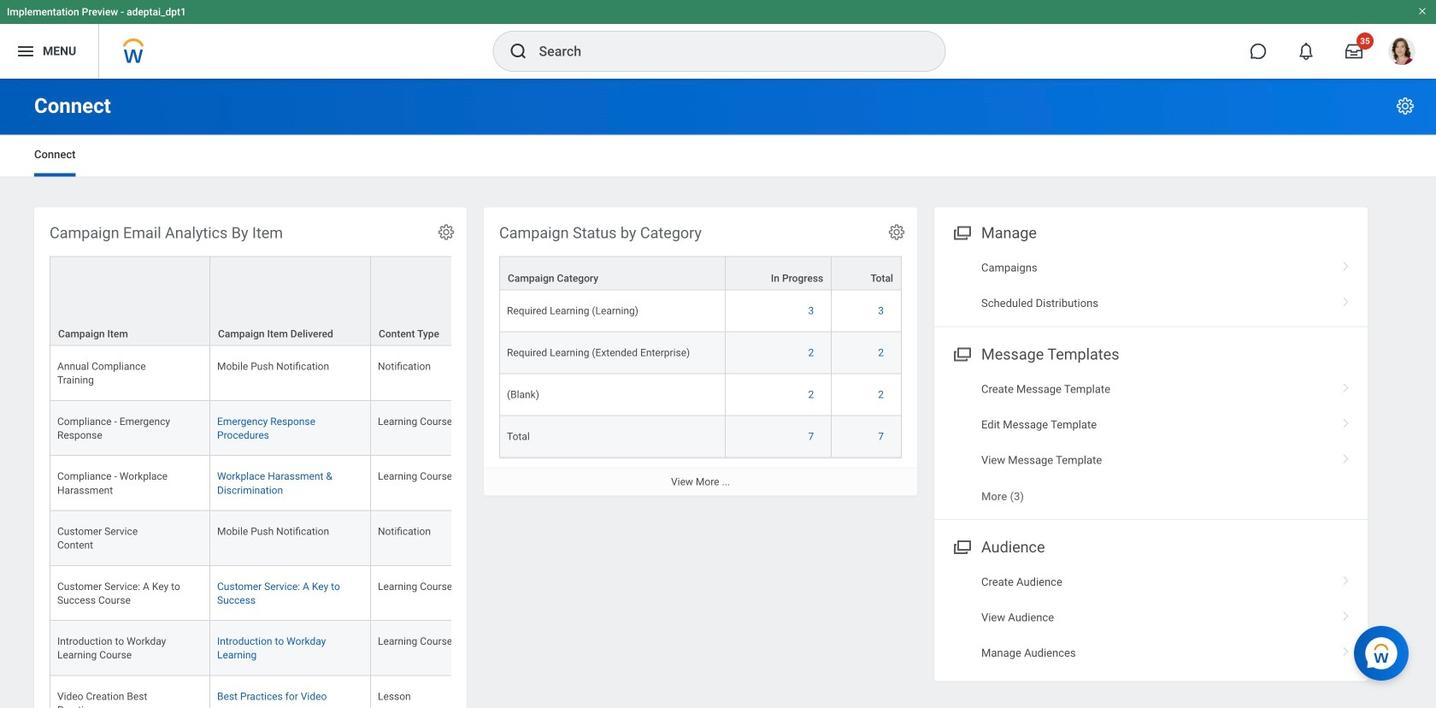 Task type: locate. For each thing, give the bounding box(es) containing it.
2 vertical spatial chevron right image
[[1336, 448, 1358, 465]]

configure campaign status by category image
[[888, 223, 906, 242]]

notifications large image
[[1298, 43, 1315, 60]]

list
[[935, 250, 1368, 321], [935, 372, 1368, 514], [935, 565, 1368, 671]]

inbox large image
[[1346, 43, 1363, 60]]

4 chevron right image from the top
[[1336, 605, 1358, 622]]

2 vertical spatial menu group image
[[950, 535, 973, 558]]

banner
[[0, 0, 1437, 79]]

1 vertical spatial chevron right image
[[1336, 412, 1358, 429]]

0 vertical spatial chevron right image
[[1336, 377, 1358, 394]]

row
[[50, 256, 843, 347], [499, 256, 902, 290], [499, 290, 902, 332], [499, 332, 902, 374], [50, 346, 843, 401], [499, 374, 902, 416], [50, 401, 843, 456], [499, 416, 902, 458], [50, 456, 843, 511], [50, 511, 843, 566], [50, 566, 843, 621], [50, 621, 843, 676], [50, 676, 843, 708]]

menu group image for 3rd list
[[950, 535, 973, 558]]

2 chevron right image from the top
[[1336, 291, 1358, 308]]

4 learning course element from the top
[[378, 632, 452, 647]]

customer service: a key to success course element
[[57, 577, 180, 606]]

1 notification element from the top
[[378, 357, 431, 373]]

mobile push notification element for annual compliance training element
[[217, 357, 329, 373]]

compliance - workplace harassment element
[[57, 467, 168, 496]]

0 vertical spatial notification element
[[378, 357, 431, 373]]

mobile push notification element for customer service content element
[[217, 522, 329, 537]]

configure this page image
[[1396, 96, 1416, 116]]

menu group image for 2nd list from the bottom of the page
[[950, 342, 973, 365]]

0 vertical spatial list
[[935, 250, 1368, 321]]

3 learning course element from the top
[[378, 577, 452, 592]]

menu group image
[[950, 220, 973, 243], [950, 342, 973, 365], [950, 535, 973, 558]]

compliance - emergency response element
[[57, 412, 170, 441]]

learning course element for "customer service: a key to success course" element
[[378, 577, 452, 592]]

2 list from the top
[[935, 372, 1368, 514]]

learning course element
[[378, 412, 452, 427], [378, 467, 452, 482], [378, 577, 452, 592], [378, 632, 452, 647]]

1 list from the top
[[935, 250, 1368, 321]]

required learning (learning) element
[[507, 302, 639, 317]]

annual compliance training element
[[57, 357, 146, 386]]

0 vertical spatial menu group image
[[950, 220, 973, 243]]

column header
[[50, 256, 210, 347], [210, 256, 371, 347]]

2 vertical spatial list
[[935, 565, 1368, 671]]

3 menu group image from the top
[[950, 535, 973, 558]]

chevron right image
[[1336, 377, 1358, 394], [1336, 412, 1358, 429], [1336, 448, 1358, 465]]

1 menu group image from the top
[[950, 220, 973, 243]]

search image
[[508, 41, 529, 62]]

1 learning course element from the top
[[378, 412, 452, 427]]

2 notification element from the top
[[378, 522, 431, 537]]

1 vertical spatial list
[[935, 372, 1368, 514]]

learning course element for compliance - emergency response element
[[378, 412, 452, 427]]

chevron right image
[[1336, 255, 1358, 272], [1336, 291, 1358, 308], [1336, 570, 1358, 587], [1336, 605, 1358, 622], [1336, 640, 1358, 658]]

3 chevron right image from the top
[[1336, 448, 1358, 465]]

2 learning course element from the top
[[378, 467, 452, 482]]

0 vertical spatial mobile push notification element
[[217, 357, 329, 373]]

2 mobile push notification element from the top
[[217, 522, 329, 537]]

2 menu group image from the top
[[950, 342, 973, 365]]

1 vertical spatial menu group image
[[950, 342, 973, 365]]

video creation best practices element
[[57, 687, 147, 708]]

notification element
[[378, 357, 431, 373], [378, 522, 431, 537]]

1 column header from the left
[[50, 256, 210, 347]]

1 vertical spatial notification element
[[378, 522, 431, 537]]

main content
[[0, 79, 1437, 708]]

mobile push notification element
[[217, 357, 329, 373], [217, 522, 329, 537]]

1 vertical spatial mobile push notification element
[[217, 522, 329, 537]]

1 mobile push notification element from the top
[[217, 357, 329, 373]]



Task type: vqa. For each thing, say whether or not it's contained in the screenshot.
LIST related to menu group icon on the top right of the page
yes



Task type: describe. For each thing, give the bounding box(es) containing it.
menu group image for first list
[[950, 220, 973, 243]]

1 chevron right image from the top
[[1336, 255, 1358, 272]]

customer service content element
[[57, 522, 138, 551]]

profile logan mcneil image
[[1389, 38, 1416, 68]]

lesson element
[[378, 687, 411, 702]]

3 list from the top
[[935, 565, 1368, 671]]

campaign status by category element
[[484, 207, 918, 496]]

justify image
[[15, 41, 36, 62]]

campaign email analytics by item element
[[34, 207, 843, 708]]

5 chevron right image from the top
[[1336, 640, 1358, 658]]

2 column header from the left
[[210, 256, 371, 347]]

total element
[[507, 427, 530, 443]]

Search Workday  search field
[[539, 32, 910, 70]]

learning course element for the 'compliance - workplace harassment' element
[[378, 467, 452, 482]]

3 chevron right image from the top
[[1336, 570, 1358, 587]]

required learning (extended enterprise) element
[[507, 343, 690, 359]]

introduction to workday learning course element
[[57, 632, 166, 661]]

close environment banner image
[[1418, 6, 1428, 16]]

learning course element for 'introduction to workday learning course' element
[[378, 632, 452, 647]]

(blank) element
[[507, 385, 539, 401]]

1 chevron right image from the top
[[1336, 377, 1358, 394]]

2 chevron right image from the top
[[1336, 412, 1358, 429]]



